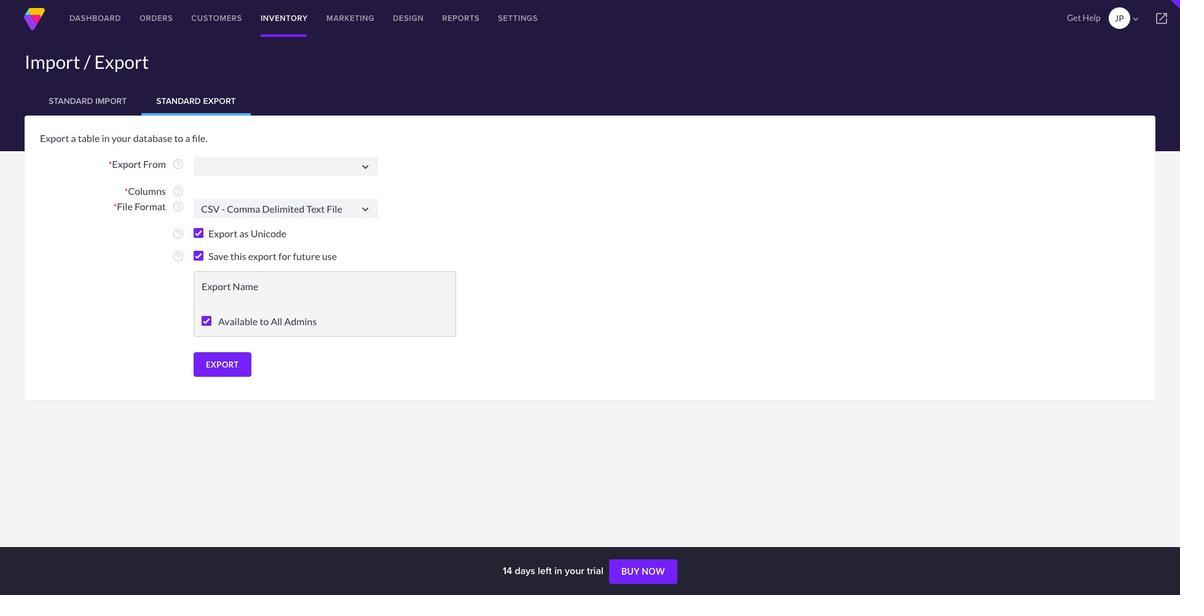 Task type: locate. For each thing, give the bounding box(es) containing it.
get
[[1068, 12, 1082, 23]]

from
[[143, 158, 166, 170]]

0 vertical spatial 
[[359, 161, 372, 173]]

in right left
[[555, 564, 563, 578]]

to
[[174, 132, 183, 144], [260, 315, 269, 327]]

standard for standard export
[[156, 95, 201, 107]]

buy now
[[622, 566, 665, 577]]

* inside * file format help_outline
[[114, 202, 117, 212]]

a left the table
[[71, 132, 76, 144]]

0 horizontal spatial to
[[174, 132, 183, 144]]

2 horizontal spatial *
[[125, 186, 128, 197]]

3 help_outline from the top
[[172, 200, 184, 213]]

1 horizontal spatial a
[[185, 132, 190, 144]]

import
[[25, 50, 80, 73], [95, 95, 127, 107]]


[[1131, 14, 1142, 25]]

0 vertical spatial in
[[102, 132, 110, 144]]

customers
[[191, 12, 242, 24]]

0 horizontal spatial *
[[109, 159, 112, 170]]

your for database
[[112, 132, 131, 144]]

name
[[233, 280, 258, 292]]

2 standard from the left
[[156, 95, 201, 107]]

* inside * columns help_outline
[[125, 186, 128, 197]]

 link
[[1144, 0, 1181, 37]]

0 horizontal spatial standard
[[49, 95, 93, 107]]

to left file. in the top left of the page
[[174, 132, 183, 144]]

your left database
[[112, 132, 131, 144]]

available
[[218, 315, 258, 327]]

admins
[[284, 315, 317, 327]]

all
[[271, 315, 283, 327]]

0 vertical spatial your
[[112, 132, 131, 144]]

import inside standard import link
[[95, 95, 127, 107]]

help_outline right columns
[[172, 185, 184, 197]]

0 horizontal spatial your
[[112, 132, 131, 144]]

design
[[393, 12, 424, 24]]

export left name
[[202, 280, 231, 292]]

file.
[[192, 132, 208, 144]]

0 vertical spatial to
[[174, 132, 183, 144]]

* left format
[[114, 202, 117, 212]]

your left trial
[[565, 564, 585, 578]]

1 horizontal spatial import
[[95, 95, 127, 107]]

settings
[[498, 12, 538, 24]]

1  from the top
[[359, 161, 372, 173]]

database
[[133, 132, 172, 144]]

import left /
[[25, 50, 80, 73]]

1 standard from the left
[[49, 95, 93, 107]]

standard up the table
[[49, 95, 93, 107]]

0 vertical spatial *
[[109, 159, 112, 170]]

standard import
[[49, 95, 127, 107]]

to left all at the left bottom of page
[[260, 315, 269, 327]]

2  from the top
[[359, 203, 372, 216]]

use
[[322, 250, 337, 262]]

1 horizontal spatial your
[[565, 564, 585, 578]]

0 horizontal spatial a
[[71, 132, 76, 144]]

1 vertical spatial 
[[359, 203, 372, 216]]

future
[[293, 250, 320, 262]]

help_outline down * file format help_outline on the left of the page
[[172, 228, 184, 240]]

1 horizontal spatial *
[[114, 202, 117, 212]]

* export from help_outline
[[109, 158, 184, 170]]

import / export
[[25, 50, 149, 73]]

1 vertical spatial import
[[95, 95, 127, 107]]

* inside * export from help_outline
[[109, 159, 112, 170]]

export left as
[[208, 228, 238, 239]]

jp
[[1116, 13, 1125, 23]]

a left file. in the top left of the page
[[185, 132, 190, 144]]

1 horizontal spatial standard
[[156, 95, 201, 107]]

help_outline right format
[[172, 200, 184, 213]]

2 vertical spatial *
[[114, 202, 117, 212]]

help
[[1083, 12, 1101, 23]]

standard up file. in the top left of the page
[[156, 95, 201, 107]]

standard export
[[156, 95, 236, 107]]

14 days left in your trial
[[503, 564, 606, 578]]

1 vertical spatial *
[[125, 186, 128, 197]]

2 a from the left
[[185, 132, 190, 144]]

1 horizontal spatial to
[[260, 315, 269, 327]]

/
[[84, 50, 91, 73]]

import up export a table in your database to a file. in the left top of the page
[[95, 95, 127, 107]]


[[359, 161, 372, 173], [359, 203, 372, 216]]

* for format
[[114, 202, 117, 212]]

0 horizontal spatial in
[[102, 132, 110, 144]]

help_outline
[[172, 158, 184, 170], [172, 185, 184, 197], [172, 200, 184, 213], [172, 228, 184, 240], [172, 250, 184, 263]]

None text field
[[194, 157, 378, 176], [194, 199, 378, 218], [194, 157, 378, 176], [194, 199, 378, 218]]

export
[[94, 50, 149, 73], [203, 95, 236, 107], [40, 132, 69, 144], [112, 158, 141, 170], [208, 228, 238, 239], [202, 280, 231, 292], [206, 360, 239, 370]]

help_outline left the save
[[172, 250, 184, 263]]

* file format help_outline
[[114, 200, 184, 213]]

* for from
[[109, 159, 112, 170]]

export name
[[202, 280, 260, 292]]

help_outline right from
[[172, 158, 184, 170]]

columns
[[128, 185, 166, 197]]

in
[[102, 132, 110, 144], [555, 564, 563, 578]]

0 horizontal spatial import
[[25, 50, 80, 73]]

as
[[240, 228, 249, 239]]

1 vertical spatial in
[[555, 564, 563, 578]]

buy now link
[[609, 560, 678, 584]]

save this export for future use
[[208, 250, 337, 262]]

* up file
[[125, 186, 128, 197]]

your
[[112, 132, 131, 144], [565, 564, 585, 578]]

export inside * export from help_outline
[[112, 158, 141, 170]]

orders
[[140, 12, 173, 24]]

1 vertical spatial your
[[565, 564, 585, 578]]

standard import link
[[34, 86, 142, 116]]

in for left
[[555, 564, 563, 578]]

in right the table
[[102, 132, 110, 144]]

1 horizontal spatial in
[[555, 564, 563, 578]]

0 vertical spatial import
[[25, 50, 80, 73]]

*
[[109, 159, 112, 170], [125, 186, 128, 197], [114, 202, 117, 212]]

a
[[71, 132, 76, 144], [185, 132, 190, 144]]

Export Name text field
[[264, 280, 449, 304]]

* down export a table in your database to a file. in the left top of the page
[[109, 159, 112, 170]]

standard
[[49, 95, 93, 107], [156, 95, 201, 107]]

export down export a table in your database to a file. in the left top of the page
[[112, 158, 141, 170]]

trial
[[587, 564, 604, 578]]



Task type: vqa. For each thing, say whether or not it's contained in the screenshot.
EXPORT AS UNICODE
yes



Task type: describe. For each thing, give the bounding box(es) containing it.
inventory
[[261, 12, 308, 24]]

available to all admins
[[216, 315, 317, 327]]

5 help_outline from the top
[[172, 250, 184, 263]]

export
[[248, 250, 277, 262]]

export link
[[194, 352, 251, 377]]

for
[[279, 250, 291, 262]]

days
[[515, 564, 536, 578]]

file
[[117, 200, 133, 212]]

marketing
[[327, 12, 375, 24]]

1 vertical spatial to
[[260, 315, 269, 327]]

* for help_outline
[[125, 186, 128, 197]]

standard for standard import
[[49, 95, 93, 107]]

 for * export from help_outline
[[359, 161, 372, 173]]

unicode
[[251, 228, 287, 239]]

buy
[[622, 566, 640, 577]]

4 help_outline from the top
[[172, 228, 184, 240]]

export a table in your database to a file.
[[40, 132, 208, 144]]


[[1155, 11, 1170, 26]]

dashboard
[[69, 12, 121, 24]]

 for * file format help_outline
[[359, 203, 372, 216]]

export down available at the bottom of the page
[[206, 360, 239, 370]]

save
[[208, 250, 229, 262]]

standard export link
[[142, 86, 251, 116]]

reports
[[442, 12, 480, 24]]

export right /
[[94, 50, 149, 73]]

table
[[78, 132, 100, 144]]

1 a from the left
[[71, 132, 76, 144]]

2 help_outline from the top
[[172, 185, 184, 197]]

your for trial
[[565, 564, 585, 578]]

format
[[135, 200, 166, 212]]

export left the table
[[40, 132, 69, 144]]

get help
[[1068, 12, 1101, 23]]

14
[[503, 564, 512, 578]]

now
[[642, 566, 665, 577]]

export up file. in the top left of the page
[[203, 95, 236, 107]]

this
[[230, 250, 246, 262]]

* columns help_outline
[[125, 185, 184, 197]]

1 help_outline from the top
[[172, 158, 184, 170]]

dashboard link
[[60, 0, 130, 37]]

left
[[538, 564, 552, 578]]

export as unicode
[[208, 228, 287, 239]]

in for table
[[102, 132, 110, 144]]



